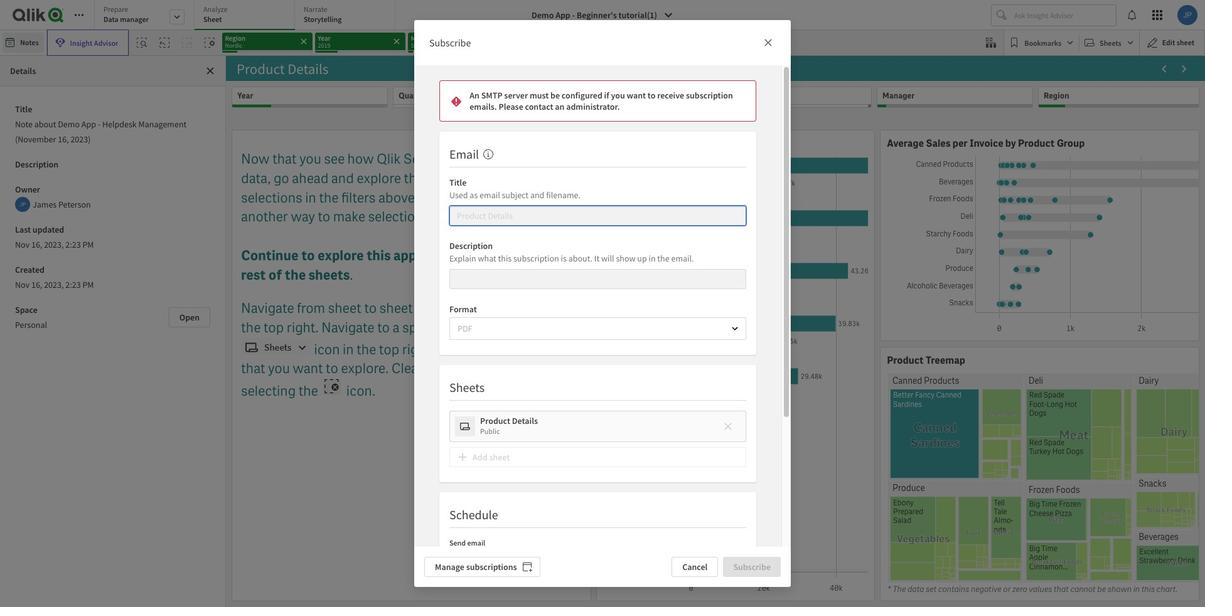 Task type: vqa. For each thing, say whether or not it's contained in the screenshot.
Free
no



Task type: describe. For each thing, give the bounding box(es) containing it.
sales and margin by product group
[[603, 137, 763, 150]]

in inside description explain what this subscription is about. it will show up in the email.
[[649, 253, 656, 264]]

how
[[347, 150, 374, 168]]

a inside 'now that you see how qlik sense connects all of your data, go ahead and explore this sheet by making selections in the filters above. clicking in charts is another way to make selections so give that a try too!'
[[504, 208, 511, 226]]

continue
[[241, 247, 299, 265]]

Format field
[[449, 318, 746, 340]]

sheet inside 'now that you see how qlik sense connects all of your data, go ahead and explore this sheet by making selections in the filters above. clicking in charts is another way to make selections so give that a try too!'
[[429, 169, 463, 188]]

average
[[887, 137, 924, 150]]

2:23 inside last updated nov 16, 2023, 2:23 pm
[[65, 239, 81, 250]]

bookmarks button
[[1007, 33, 1077, 53]]

pm inside created nov 16, 2023, 2:23 pm
[[82, 279, 94, 291]]

title for title note about demo app - helpdesk management (november 16, 2023)
[[15, 104, 32, 115]]

is inside 'now that you see how qlik sense connects all of your data, go ahead and explore this sheet by making selections in the filters above. clicking in charts is another way to make selections so give that a try too!'
[[527, 189, 537, 207]]

will
[[601, 253, 614, 264]]

james peterson image
[[15, 197, 30, 212]]

owner
[[15, 184, 40, 195]]

edit sheet button
[[1139, 30, 1205, 56]]

navigate inside in the top right. navigate to a specific sheet by selecting the
[[321, 319, 374, 337]]

management
[[138, 119, 187, 130]]

sheet inside icon in the top right and selecting the sheet that you want to explore.
[[539, 341, 572, 359]]

by inside the continue to explore this app by interacting with the rest of the sheets
[[419, 247, 434, 265]]

interacting
[[437, 247, 506, 265]]

navigate from sheet to sheet using the
[[241, 299, 474, 318]]

cancel button
[[672, 557, 718, 578]]

month
[[560, 90, 584, 101]]

0 horizontal spatial selections
[[241, 189, 302, 207]]

icon.
[[346, 382, 376, 401]]

an
[[470, 90, 480, 101]]

created
[[15, 264, 45, 276]]

filename.
[[546, 190, 581, 201]]

demo app - beginner's tutorial(1) button
[[524, 5, 681, 25]]

please
[[499, 101, 523, 112]]

data
[[104, 14, 119, 24]]

demo inside title note about demo app - helpdesk management (november 16, 2023)
[[58, 119, 80, 130]]

contains
[[938, 584, 969, 595]]

helpdesk
[[102, 119, 137, 130]]

quarter
[[399, 90, 428, 101]]

16, inside created nov 16, 2023, 2:23 pm
[[31, 279, 42, 291]]

updated
[[33, 224, 64, 235]]

that inside icon in the top right and selecting the sheet that you want to explore.
[[241, 360, 265, 378]]

sales inside application
[[926, 137, 951, 150]]

about
[[34, 119, 56, 130]]

product inside average sales per invoice by product group application
[[1018, 137, 1055, 150]]

*
[[887, 584, 891, 595]]

icons
[[519, 299, 552, 318]]

you inside 'now that you see how qlik sense connects all of your data, go ahead and explore this sheet by making selections in the filters above. clicking in charts is another way to make selections so give that a try too!'
[[299, 150, 321, 168]]

group inside application
[[1057, 137, 1085, 150]]

data
[[907, 584, 924, 595]]

in the top right. navigate to a specific sheet by selecting the
[[241, 299, 582, 337]]

margin
[[649, 137, 681, 150]]

selections inside clear your selections by selecting the
[[456, 360, 517, 378]]

your inside clear your selections by selecting the
[[426, 360, 453, 378]]

filters
[[341, 189, 376, 207]]

try
[[514, 208, 531, 226]]

a inside in the top right. navigate to a specific sheet by selecting the
[[393, 319, 400, 337]]

peterson
[[58, 199, 91, 210]]

1 horizontal spatial selections
[[368, 208, 430, 226]]

app
[[393, 247, 417, 265]]

title note about demo app - helpdesk management (november 16, 2023)
[[15, 104, 187, 145]]

connects
[[443, 150, 499, 168]]

that inside application
[[1054, 584, 1069, 595]]

by inside application
[[683, 137, 694, 150]]

sales and margin by product group application
[[597, 130, 934, 602]]

16, inside last updated nov 16, 2023, 2:23 pm
[[31, 239, 42, 250]]

sheet inside in the top right. navigate to a specific sheet by selecting the
[[452, 319, 485, 337]]

by inside application
[[1006, 137, 1016, 150]]

make
[[333, 208, 365, 226]]

edit sheet
[[1162, 38, 1195, 47]]

next sheet: customer details image
[[1180, 64, 1190, 74]]

tutorial(1)
[[619, 9, 657, 21]]

subscribe dialog
[[414, 20, 791, 608]]

16, inside title note about demo app - helpdesk management (november 16, 2023)
[[58, 134, 69, 145]]

clear your selections by selecting the
[[241, 360, 534, 401]]

james peterson
[[33, 199, 91, 210]]

now that you see how qlik sense connects all of your data, go ahead and explore this sheet by making selections in the filters above. clicking in charts is another way to make selections so give that a try too!
[[241, 150, 560, 226]]

sheets
[[309, 266, 350, 284]]

the inside 'now that you see how qlik sense connects all of your data, go ahead and explore this sheet by making selections in the filters above. clicking in charts is another way to make selections so give that a try too!'
[[319, 189, 339, 207]]

all
[[502, 150, 515, 168]]

- inside title note about demo app - helpdesk management (november 16, 2023)
[[98, 119, 101, 130]]

app inside button
[[556, 9, 570, 21]]

icon in the top right and selecting the sheet that you want to explore.
[[241, 341, 572, 378]]

or
[[1003, 584, 1011, 595]]

in inside icon in the top right and selecting the sheet that you want to explore.
[[343, 341, 354, 359]]

selections tool image
[[986, 38, 996, 48]]

by inside clear your selections by selecting the
[[520, 360, 534, 378]]

description for description explain what this subscription is about. it will show up in the email.
[[449, 240, 493, 252]]

2023, inside created nov 16, 2023, 2:23 pm
[[44, 279, 64, 291]]

in inside in the top right. navigate to a specific sheet by selecting the
[[555, 299, 566, 318]]

sense
[[404, 150, 440, 168]]

to inside an smtp server must be configured if you want to receive subscription emails. please contact an administrator.
[[648, 90, 656, 101]]

year element
[[237, 90, 253, 101]]

right.
[[287, 319, 319, 337]]

of inside 'now that you see how qlik sense connects all of your data, go ahead and explore this sheet by making selections in the filters above. clicking in charts is another way to make selections so give that a try too!'
[[518, 150, 530, 168]]

server
[[504, 90, 528, 101]]

notes
[[20, 38, 39, 47]]

personal
[[15, 320, 47, 331]]

- inside button
[[572, 9, 575, 21]]

to down the continue to explore this app by interacting with the rest of the sheets
[[364, 299, 377, 318]]

explore inside 'now that you see how qlik sense connects all of your data, go ahead and explore this sheet by making selections in the filters above. clicking in charts is another way to make selections so give that a try too!'
[[357, 169, 401, 188]]

product details public
[[480, 416, 538, 436]]

as
[[470, 190, 478, 201]]

icon
[[314, 341, 340, 359]]

see
[[324, 150, 345, 168]]

specific
[[402, 319, 449, 337]]

making
[[483, 169, 527, 188]]

(november
[[15, 134, 56, 145]]

app inside title note about demo app - helpdesk management (november 16, 2023)
[[81, 119, 96, 130]]

ahead
[[292, 169, 329, 188]]

pm inside last updated nov 16, 2023, 2:23 pm
[[82, 239, 94, 250]]

nov inside last updated nov 16, 2023, 2:23 pm
[[15, 239, 30, 250]]

values
[[1029, 584, 1052, 595]]

the inside description explain what this subscription is about. it will show up in the email.
[[657, 253, 670, 264]]

administrator.
[[566, 101, 620, 112]]

2:23 inside created nov 16, 2023, 2:23 pm
[[65, 279, 81, 291]]

invoice
[[970, 137, 1004, 150]]

to inside the continue to explore this app by interacting with the rest of the sheets
[[301, 247, 315, 265]]

shown
[[1107, 584, 1132, 595]]

be inside application
[[1097, 584, 1106, 595]]

to inside icon in the top right and selecting the sheet that you want to explore.
[[326, 360, 338, 378]]

by inside 'now that you see how qlik sense connects all of your data, go ahead and explore this sheet by making selections in the filters above. clicking in charts is another way to make selections so give that a try too!'
[[465, 169, 480, 188]]

year
[[237, 90, 253, 101]]

1 vertical spatial email
[[467, 539, 485, 548]]

give
[[450, 208, 474, 226]]

sheets button
[[1082, 33, 1137, 53]]

the
[[893, 584, 906, 595]]

public
[[480, 427, 500, 436]]

up
[[637, 253, 647, 264]]

subject
[[502, 190, 529, 201]]

average sales per invoice by product group
[[887, 137, 1085, 150]]

prepare data manager
[[104, 4, 149, 24]]

description explain what this subscription is about. it will show up in the email.
[[449, 240, 694, 264]]

sales inside application
[[603, 137, 628, 150]]

clear all selections image
[[205, 38, 215, 48]]

info image
[[484, 149, 494, 159]]

zero
[[1012, 584, 1027, 595]]



Task type: locate. For each thing, give the bounding box(es) containing it.
0 vertical spatial want
[[627, 90, 646, 101]]

16, down the created
[[31, 279, 42, 291]]

2 vertical spatial 16,
[[31, 279, 42, 291]]

a left the specific
[[393, 319, 400, 337]]

product treemap * the data set contains negative or zero values that cannot be shown in this chart. application
[[880, 347, 1205, 602]]

sheet inside button
[[1177, 38, 1195, 47]]

email right as
[[480, 190, 500, 201]]

0 horizontal spatial sales
[[603, 137, 628, 150]]

0 horizontal spatial a
[[393, 319, 400, 337]]

title up used
[[449, 177, 467, 188]]

narrate storytelling
[[304, 4, 342, 24]]

1 horizontal spatial -
[[572, 9, 575, 21]]

subscription inside an smtp server must be configured if you want to receive subscription emails. please contact an administrator.
[[686, 90, 733, 101]]

2023)
[[71, 134, 91, 145]]

1 vertical spatial 16,
[[31, 239, 42, 250]]

- left beginner's
[[572, 9, 575, 21]]

navigate down rest
[[241, 299, 294, 318]]

2 vertical spatial selecting
[[241, 382, 296, 401]]

2 sales from the left
[[926, 137, 951, 150]]

to left receive
[[648, 90, 656, 101]]

1 2023, from the top
[[44, 239, 64, 250]]

nov down last
[[15, 239, 30, 250]]

selecting inside icon in the top right and selecting the sheet that you want to explore.
[[459, 341, 514, 359]]

.
[[350, 266, 353, 284]]

16, left 2023)
[[58, 134, 69, 145]]

0 vertical spatial 16,
[[58, 134, 69, 145]]

0 vertical spatial email
[[480, 190, 500, 201]]

0 horizontal spatial description
[[15, 159, 58, 170]]

in down ahead
[[305, 189, 316, 207]]

region
[[1044, 90, 1069, 101]]

sheet up the specific
[[380, 299, 413, 318]]

top up clear
[[379, 341, 399, 359]]

want
[[627, 90, 646, 101], [293, 360, 323, 378]]

2023, inside last updated nov 16, 2023, 2:23 pm
[[44, 239, 64, 250]]

1 horizontal spatial subscription
[[686, 90, 733, 101]]

1 vertical spatial be
[[1097, 584, 1106, 595]]

group
[[734, 137, 763, 150], [1057, 137, 1085, 150]]

1 horizontal spatial your
[[533, 150, 560, 168]]

of down continue on the left of page
[[269, 266, 282, 284]]

0 horizontal spatial app
[[81, 119, 96, 130]]

group down week element
[[734, 137, 763, 150]]

0 horizontal spatial your
[[426, 360, 453, 378]]

0 vertical spatial pm
[[82, 239, 94, 250]]

you inside icon in the top right and selecting the sheet that you want to explore.
[[268, 360, 290, 378]]

want down icon
[[293, 360, 323, 378]]

details inside product details public
[[512, 416, 538, 427]]

top left right.
[[263, 319, 284, 337]]

is inside description explain what this subscription is about. it will show up in the email.
[[561, 253, 567, 264]]

subscription inside description explain what this subscription is about. it will show up in the email.
[[514, 253, 559, 264]]

storytelling
[[304, 14, 342, 24]]

description for description
[[15, 159, 58, 170]]

product inside sales and margin by product group application
[[696, 137, 732, 150]]

is up try
[[527, 189, 537, 207]]

pdf
[[458, 323, 472, 335]]

1 sales from the left
[[603, 137, 628, 150]]

0 vertical spatial details
[[10, 65, 36, 77]]

month element
[[560, 90, 584, 101]]

navigate down navigate from sheet to sheet using the
[[321, 319, 374, 337]]

be right must
[[551, 90, 560, 101]]

sheet up "clicking"
[[429, 169, 463, 188]]

2:23 up created nov 16, 2023, 2:23 pm
[[65, 239, 81, 250]]

this inside application
[[1141, 584, 1155, 595]]

0 horizontal spatial title
[[15, 104, 32, 115]]

0 vertical spatial subscription
[[686, 90, 733, 101]]

and left margin
[[630, 137, 647, 150]]

your right all
[[533, 150, 560, 168]]

title used as email subject and filename.
[[449, 177, 581, 201]]

in
[[305, 189, 316, 207], [472, 189, 483, 207], [649, 253, 656, 264], [555, 299, 566, 318], [343, 341, 354, 359], [1133, 584, 1140, 595]]

1 2:23 from the top
[[65, 239, 81, 250]]

quarter element
[[399, 90, 428, 101]]

bookmarks
[[1025, 38, 1062, 47]]

2:23 down last updated nov 16, 2023, 2:23 pm
[[65, 279, 81, 291]]

selections down above.
[[368, 208, 430, 226]]

0 horizontal spatial details
[[10, 65, 36, 77]]

configured
[[562, 90, 603, 101]]

right
[[402, 341, 431, 359]]

pm down last updated nov 16, 2023, 2:23 pm
[[82, 279, 94, 291]]

in right shown
[[1133, 584, 1140, 595]]

emails.
[[470, 101, 497, 112]]

2 vertical spatial you
[[268, 360, 290, 378]]

in right used
[[472, 189, 483, 207]]

a
[[504, 208, 511, 226], [393, 319, 400, 337]]

subscription down too!
[[514, 253, 559, 264]]

0 vertical spatial selecting
[[505, 319, 560, 337]]

cancel
[[683, 562, 708, 573]]

by inside in the top right. navigate to a specific sheet by selecting the
[[488, 319, 502, 337]]

1 horizontal spatial you
[[299, 150, 321, 168]]

0 horizontal spatial -
[[98, 119, 101, 130]]

1 horizontal spatial title
[[449, 177, 467, 188]]

explore
[[357, 169, 401, 188], [318, 247, 364, 265]]

the
[[319, 189, 339, 207], [540, 247, 561, 265], [657, 253, 670, 264], [285, 266, 306, 284], [452, 299, 471, 318], [241, 319, 261, 337], [562, 319, 582, 337], [356, 341, 376, 359], [516, 341, 536, 359], [298, 382, 318, 401]]

and right right
[[434, 341, 456, 359]]

week element
[[721, 90, 742, 101]]

close details image
[[205, 66, 215, 76]]

close image
[[763, 38, 773, 48]]

you down right.
[[268, 360, 290, 378]]

0 horizontal spatial sheets
[[449, 380, 485, 395]]

nov inside created nov 16, 2023, 2:23 pm
[[15, 279, 30, 291]]

you up ahead
[[299, 150, 321, 168]]

details down notes button
[[10, 65, 36, 77]]

0 vertical spatial 2:23
[[65, 239, 81, 250]]

top inside icon in the top right and selecting the sheet that you want to explore.
[[379, 341, 399, 359]]

1 vertical spatial explore
[[318, 247, 364, 265]]

2 vertical spatial selections
[[456, 360, 517, 378]]

by up product details public
[[520, 360, 534, 378]]

0 vertical spatial a
[[504, 208, 511, 226]]

1 horizontal spatial top
[[379, 341, 399, 359]]

tab list containing prepare
[[94, 0, 400, 31]]

be left shown
[[1097, 584, 1106, 595]]

and right subject
[[530, 190, 545, 201]]

product inside product details public
[[480, 416, 510, 427]]

application
[[0, 0, 1205, 608], [232, 130, 592, 602]]

explain
[[449, 253, 476, 264]]

manage
[[435, 562, 464, 573]]

subscribe
[[429, 36, 471, 49]]

sheet
[[1177, 38, 1195, 47], [429, 169, 463, 188], [328, 299, 361, 318], [380, 299, 413, 318], [452, 319, 485, 337], [539, 341, 572, 359]]

16, down updated
[[31, 239, 42, 250]]

title up the note
[[15, 104, 32, 115]]

open
[[179, 312, 200, 323]]

schedule
[[449, 507, 498, 523]]

0 vertical spatial selections
[[241, 189, 302, 207]]

this left app
[[367, 247, 391, 265]]

is left about.
[[561, 253, 567, 264]]

1 horizontal spatial a
[[504, 208, 511, 226]]

sheets up the public
[[449, 380, 485, 395]]

2 horizontal spatial you
[[611, 90, 625, 101]]

sheet right from
[[328, 299, 361, 318]]

1 horizontal spatial navigate
[[321, 319, 374, 337]]

want inside icon in the top right and selecting the sheet that you want to explore.
[[293, 360, 323, 378]]

1 horizontal spatial is
[[561, 253, 567, 264]]

want right if
[[627, 90, 646, 101]]

in right the up
[[649, 253, 656, 264]]

format
[[449, 304, 477, 315]]

email right send
[[467, 539, 485, 548]]

1 vertical spatial description
[[449, 240, 493, 252]]

description
[[15, 159, 58, 170], [449, 240, 493, 252]]

go
[[274, 169, 289, 188]]

2 group from the left
[[1057, 137, 1085, 150]]

top inside in the top right. navigate to a specific sheet by selecting the
[[263, 319, 284, 337]]

analyze sheet
[[203, 4, 228, 24]]

sheet down format
[[452, 319, 485, 337]]

1 horizontal spatial group
[[1057, 137, 1085, 150]]

1 vertical spatial want
[[293, 360, 323, 378]]

chart.
[[1156, 584, 1178, 595]]

1 vertical spatial a
[[393, 319, 400, 337]]

by right margin
[[683, 137, 694, 150]]

1 vertical spatial is
[[561, 253, 567, 264]]

in right icon
[[343, 341, 354, 359]]

sheets inside subscribe dialog
[[449, 380, 485, 395]]

title inside title used as email subject and filename.
[[449, 177, 467, 188]]

by up as
[[465, 169, 480, 188]]

1 horizontal spatial demo
[[532, 9, 554, 21]]

0 vertical spatial description
[[15, 159, 58, 170]]

0 horizontal spatial top
[[263, 319, 284, 337]]

1 vertical spatial nov
[[15, 279, 30, 291]]

to down navigate from sheet to sheet using the
[[377, 319, 390, 337]]

sheets down ask insight advisor text box
[[1100, 38, 1122, 47]]

1 horizontal spatial sales
[[926, 137, 951, 150]]

1 pm from the top
[[82, 239, 94, 250]]

last updated nov 16, 2023, 2:23 pm
[[15, 224, 94, 250]]

note
[[15, 119, 33, 130]]

email inside title used as email subject and filename.
[[480, 190, 500, 201]]

0 horizontal spatial of
[[269, 266, 282, 284]]

notes button
[[3, 33, 44, 53]]

explore.
[[341, 360, 389, 378]]

0 horizontal spatial navigate
[[241, 299, 294, 318]]

0 vertical spatial is
[[527, 189, 537, 207]]

and inside title used as email subject and filename.
[[530, 190, 545, 201]]

this inside the continue to explore this app by interacting with the rest of the sheets
[[367, 247, 391, 265]]

1 vertical spatial selections
[[368, 208, 430, 226]]

0 vertical spatial top
[[263, 319, 284, 337]]

with
[[508, 247, 537, 265]]

1 vertical spatial of
[[269, 266, 282, 284]]

0 vertical spatial be
[[551, 90, 560, 101]]

2 horizontal spatial selections
[[456, 360, 517, 378]]

manager element
[[883, 90, 915, 101]]

previous sheet: experience the power of qlik sense image
[[1159, 64, 1170, 74]]

average sales per invoice by product group application
[[880, 130, 1200, 342]]

1 vertical spatial -
[[98, 119, 101, 130]]

demo inside button
[[532, 9, 554, 21]]

- left helpdesk
[[98, 119, 101, 130]]

charts
[[486, 189, 525, 207]]

tab list
[[94, 0, 400, 31]]

continue to explore this app by interacting with the rest of the sheets
[[241, 247, 561, 284]]

1 horizontal spatial be
[[1097, 584, 1106, 595]]

1 vertical spatial selecting
[[459, 341, 514, 359]]

app left beginner's
[[556, 9, 570, 21]]

by right pdf
[[488, 319, 502, 337]]

0 vertical spatial demo
[[532, 9, 554, 21]]

1 vertical spatial navigate
[[321, 319, 374, 337]]

selections down pdf
[[456, 360, 517, 378]]

above.
[[378, 189, 418, 207]]

0 vertical spatial sheets
[[1100, 38, 1122, 47]]

description down (november
[[15, 159, 58, 170]]

narrate
[[304, 4, 327, 14]]

-
[[572, 9, 575, 21], [98, 119, 101, 130]]

to inside 'now that you see how qlik sense connects all of your data, go ahead and explore this sheet by making selections in the filters above. clicking in charts is another way to make selections so give that a try too!'
[[318, 208, 330, 226]]

0 vertical spatial 2023,
[[44, 239, 64, 250]]

your
[[533, 150, 560, 168], [426, 360, 453, 378]]

manager
[[883, 90, 915, 101]]

1 vertical spatial sheets
[[449, 380, 485, 395]]

send email
[[449, 539, 485, 548]]

1 horizontal spatial app
[[556, 9, 570, 21]]

you right if
[[611, 90, 625, 101]]

sales down administrator.
[[603, 137, 628, 150]]

0 vertical spatial navigate
[[241, 299, 294, 318]]

product inside 'product treemap * the data set contains negative or zero values that cannot be shown in this chart.' application
[[887, 354, 924, 367]]

1 horizontal spatial description
[[449, 240, 493, 252]]

0 horizontal spatial subscription
[[514, 253, 559, 264]]

0 horizontal spatial you
[[268, 360, 290, 378]]

this inside description explain what this subscription is about. it will show up in the email.
[[498, 253, 512, 264]]

1 group from the left
[[734, 137, 763, 150]]

demo left beginner's
[[532, 9, 554, 21]]

1 horizontal spatial details
[[512, 416, 538, 427]]

* the data set contains negative or zero values that cannot be shown in this chart.
[[887, 584, 1178, 595]]

sheet right edit
[[1177, 38, 1195, 47]]

will be sent to your email: james.peterson1902@gmail.com tooltip
[[479, 146, 498, 163]]

2 nov from the top
[[15, 279, 30, 291]]

your inside 'now that you see how qlik sense connects all of your data, go ahead and explore this sheet by making selections in the filters above. clicking in charts is another way to make selections so give that a try too!'
[[533, 150, 560, 168]]

2 2023, from the top
[[44, 279, 64, 291]]

1 horizontal spatial sheets
[[1100, 38, 1122, 47]]

sheet down icons
[[539, 341, 572, 359]]

it
[[594, 253, 600, 264]]

and inside 'now that you see how qlik sense connects all of your data, go ahead and explore this sheet by making selections in the filters above. clicking in charts is another way to make selections so give that a try too!'
[[331, 169, 354, 188]]

selecting inside in the top right. navigate to a specific sheet by selecting the
[[505, 319, 560, 337]]

0 vertical spatial -
[[572, 9, 575, 21]]

to up sheets
[[301, 247, 315, 265]]

set
[[926, 584, 936, 595]]

contact
[[525, 101, 553, 112]]

and inside sales and margin by product group application
[[630, 137, 647, 150]]

Ask Insight Advisor text field
[[1012, 5, 1116, 25]]

demo up 2023)
[[58, 119, 80, 130]]

you
[[611, 90, 625, 101], [299, 150, 321, 168], [268, 360, 290, 378]]

2023, down the created
[[44, 279, 64, 291]]

you inside an smtp server must be configured if you want to receive subscription emails. please contact an administrator.
[[611, 90, 625, 101]]

0 vertical spatial of
[[518, 150, 530, 168]]

explore up .
[[318, 247, 364, 265]]

sales left per
[[926, 137, 951, 150]]

description up the explain on the left top
[[449, 240, 493, 252]]

1 nov from the top
[[15, 239, 30, 250]]

now
[[241, 150, 270, 168]]

0 vertical spatial app
[[556, 9, 570, 21]]

2 2:23 from the top
[[65, 279, 81, 291]]

a left try
[[504, 208, 511, 226]]

so
[[432, 208, 447, 226]]

by right app
[[419, 247, 434, 265]]

2 pm from the top
[[82, 279, 94, 291]]

your down right
[[426, 360, 453, 378]]

this left chart.
[[1141, 584, 1155, 595]]

manager
[[120, 14, 149, 24]]

want inside an smtp server must be configured if you want to receive subscription emails. please contact an administrator.
[[627, 90, 646, 101]]

0 horizontal spatial is
[[527, 189, 537, 207]]

an smtp server must be configured if you want to receive subscription emails. please contact an administrator. alert
[[439, 80, 756, 122]]

group inside application
[[734, 137, 763, 150]]

2023, down updated
[[44, 239, 64, 250]]

1 vertical spatial app
[[81, 119, 96, 130]]

1 vertical spatial 2023,
[[44, 279, 64, 291]]

1 vertical spatial your
[[426, 360, 453, 378]]

0 horizontal spatial be
[[551, 90, 560, 101]]

of right all
[[518, 150, 530, 168]]

subscription right receive
[[686, 90, 733, 101]]

1 vertical spatial subscription
[[514, 253, 559, 264]]

clear
[[392, 360, 423, 378]]

1 vertical spatial details
[[512, 416, 538, 427]]

1 horizontal spatial want
[[627, 90, 646, 101]]

and down 'see' on the left of page
[[331, 169, 354, 188]]

16,
[[58, 134, 69, 145], [31, 239, 42, 250], [31, 279, 42, 291]]

analyze
[[203, 4, 228, 14]]

None text field
[[449, 206, 746, 226], [449, 269, 746, 289], [449, 206, 746, 226], [449, 269, 746, 289]]

sheets inside button
[[1100, 38, 1122, 47]]

0 vertical spatial title
[[15, 104, 32, 115]]

this down sense
[[404, 169, 427, 188]]

description inside description explain what this subscription is about. it will show up in the email.
[[449, 240, 493, 252]]

created nov 16, 2023, 2:23 pm
[[15, 264, 94, 291]]

nov down the created
[[15, 279, 30, 291]]

0 vertical spatial you
[[611, 90, 625, 101]]

sheets
[[1100, 38, 1122, 47], [449, 380, 485, 395]]

if
[[604, 90, 609, 101]]

1 vertical spatial title
[[449, 177, 467, 188]]

1 vertical spatial 2:23
[[65, 279, 81, 291]]

smtp
[[481, 90, 503, 101]]

title for title used as email subject and filename.
[[449, 177, 467, 188]]

app up 2023)
[[81, 119, 96, 130]]

in inside 'product treemap * the data set contains negative or zero values that cannot be shown in this chart.' application
[[1133, 584, 1140, 595]]

treemap
[[926, 354, 965, 367]]

in right icons
[[555, 299, 566, 318]]

edit
[[1162, 38, 1175, 47]]

1 horizontal spatial of
[[518, 150, 530, 168]]

explore down qlik
[[357, 169, 401, 188]]

product
[[696, 137, 732, 150], [1018, 137, 1055, 150], [887, 354, 924, 367], [480, 416, 510, 427]]

1 vertical spatial pm
[[82, 279, 94, 291]]

and
[[630, 137, 647, 150], [331, 169, 354, 188], [530, 190, 545, 201], [434, 341, 456, 359]]

0 horizontal spatial demo
[[58, 119, 80, 130]]

0 vertical spatial your
[[533, 150, 560, 168]]

2:23
[[65, 239, 81, 250], [65, 279, 81, 291]]

group down region
[[1057, 137, 1085, 150]]

details right the public
[[512, 416, 538, 427]]

to down icon
[[326, 360, 338, 378]]

1 vertical spatial demo
[[58, 119, 80, 130]]

of inside the continue to explore this app by interacting with the rest of the sheets
[[269, 266, 282, 284]]

to
[[648, 90, 656, 101], [318, 208, 330, 226], [301, 247, 315, 265], [364, 299, 377, 318], [377, 319, 390, 337], [326, 360, 338, 378]]

must
[[530, 90, 549, 101]]

region element
[[1044, 90, 1069, 101]]

product treemap
[[887, 354, 965, 367]]

be inside an smtp server must be configured if you want to receive subscription emails. please contact an administrator.
[[551, 90, 560, 101]]

1 vertical spatial top
[[379, 341, 399, 359]]

selections
[[241, 189, 302, 207], [368, 208, 430, 226], [456, 360, 517, 378]]

error image
[[451, 96, 461, 106]]

0 horizontal spatial want
[[293, 360, 323, 378]]

what
[[478, 253, 496, 264]]

this right what
[[498, 253, 512, 264]]

to inside in the top right. navigate to a specific sheet by selecting the
[[377, 319, 390, 337]]

negative
[[971, 584, 1001, 595]]

1 vertical spatial you
[[299, 150, 321, 168]]

of
[[518, 150, 530, 168], [269, 266, 282, 284]]

and inside icon in the top right and selecting the sheet that you want to explore.
[[434, 341, 456, 359]]

step back image
[[160, 38, 170, 48]]

the inside clear your selections by selecting the
[[298, 382, 318, 401]]

pm down the 'peterson'
[[82, 239, 94, 250]]

from
[[297, 299, 325, 318]]

this inside 'now that you see how qlik sense connects all of your data, go ahead and explore this sheet by making selections in the filters above. clicking in charts is another way to make selections so give that a try too!'
[[404, 169, 427, 188]]

by right invoice at the right
[[1006, 137, 1016, 150]]

selecting inside clear your selections by selecting the
[[241, 382, 296, 401]]

2023,
[[44, 239, 64, 250], [44, 279, 64, 291]]

explore inside the continue to explore this app by interacting with the rest of the sheets
[[318, 247, 364, 265]]

to right way
[[318, 208, 330, 226]]

title inside title note about demo app - helpdesk management (november 16, 2023)
[[15, 104, 32, 115]]

0 horizontal spatial group
[[734, 137, 763, 150]]

james
[[33, 199, 57, 210]]

0 vertical spatial nov
[[15, 239, 30, 250]]

0 vertical spatial explore
[[357, 169, 401, 188]]

selections up another in the top of the page
[[241, 189, 302, 207]]

sheet
[[203, 14, 222, 24]]



